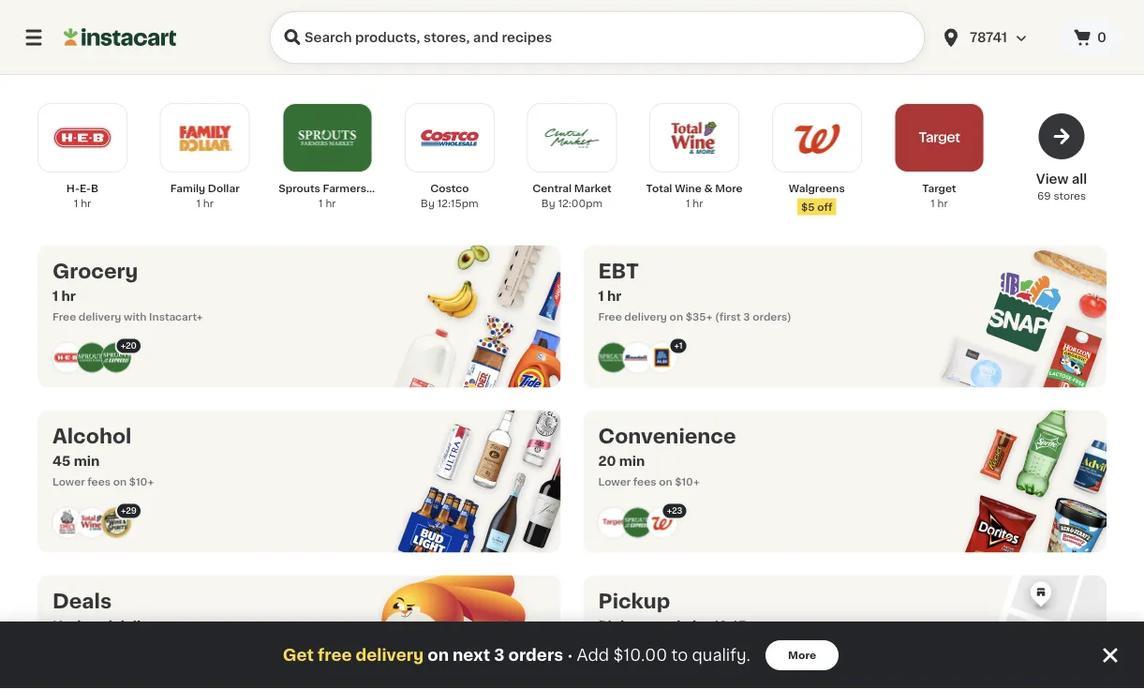 Task type: vqa. For each thing, say whether or not it's contained in the screenshot.


Task type: locate. For each thing, give the bounding box(es) containing it.
more right qualify.
[[789, 650, 817, 661]]

lower up target: fast delivery logo
[[599, 476, 631, 487]]

20
[[126, 341, 137, 350], [599, 454, 616, 467]]

on for ebt
[[670, 311, 684, 322]]

by inside costco by 12:15pm
[[421, 198, 435, 209]]

get
[[283, 647, 314, 663]]

sprouts farmers market logo image
[[77, 343, 107, 373], [599, 343, 629, 373]]

20 up target: fast delivery logo
[[599, 454, 616, 467]]

1 + 1 from the top
[[675, 341, 683, 350]]

1 down "grocery"
[[53, 289, 58, 302]]

fees left than
[[634, 641, 657, 652]]

b
[[91, 183, 99, 194]]

+ for grocery
[[121, 341, 126, 350]]

free inside ebt 1 hr free delivery on $35+ (first 3 orders)
[[599, 311, 622, 322]]

hr down "e-"
[[81, 198, 91, 209]]

0 horizontal spatial 20
[[126, 341, 137, 350]]

2 by from the left
[[542, 198, 556, 209]]

view
[[1037, 173, 1069, 186]]

market right farmers
[[369, 183, 407, 194]]

20 for convenience
[[599, 454, 616, 467]]

min for alcohol
[[74, 454, 100, 467]]

on for alcohol
[[113, 476, 127, 487]]

1 down the h-
[[74, 198, 78, 209]]

hr inside "target 1 hr"
[[938, 198, 948, 209]]

+ for alcohol
[[121, 506, 126, 515]]

orders)
[[753, 311, 792, 322]]

fees up walgreens logo
[[634, 476, 657, 487]]

1 78741 button from the left
[[933, 11, 1061, 64]]

0 vertical spatial 20
[[126, 341, 137, 350]]

min inside the alcohol 45 min lower fees on $10+
[[74, 454, 100, 467]]

•
[[567, 648, 573, 663]]

+ right "total wine & more logo"
[[121, 506, 126, 515]]

delivery right free at the bottom of the page
[[356, 647, 424, 663]]

3
[[744, 311, 751, 322], [494, 647, 505, 663]]

pickup heading
[[599, 590, 769, 613]]

$10+ inside the alcohol 45 min lower fees on $10+
[[129, 476, 154, 487]]

1 vertical spatial 3
[[494, 647, 505, 663]]

1 free from the left
[[53, 311, 76, 322]]

market up "12:00pm"
[[575, 183, 612, 194]]

total wine & more logo image
[[77, 508, 107, 538]]

1 horizontal spatial 3
[[744, 311, 751, 322]]

0 vertical spatial sprouts express logo image
[[101, 343, 131, 373]]

view all 69 stores
[[1037, 173, 1088, 201]]

0 vertical spatial + 1
[[675, 341, 683, 350]]

2 pickup from the top
[[599, 619, 647, 632]]

travis heights wine & spirits logo image
[[101, 508, 131, 538]]

delivery inside ebt 1 hr free delivery on $35+ (first 3 orders)
[[625, 311, 668, 322]]

sprouts farmers market logo image left aldi logo
[[599, 343, 629, 373]]

1 horizontal spatial more
[[789, 650, 817, 661]]

on
[[670, 311, 684, 322], [113, 476, 127, 487], [659, 476, 673, 487], [428, 647, 449, 663]]

costco by 12:15pm
[[421, 183, 479, 209]]

market
[[369, 183, 407, 194], [575, 183, 612, 194]]

2 + 1 from the top
[[675, 671, 683, 680]]

+ down with
[[121, 341, 126, 350]]

20 inside convenience 20 min lower fees on $10+
[[599, 454, 616, 467]]

more inside more button
[[789, 650, 817, 661]]

central market by 12:00pm
[[533, 183, 612, 209]]

ebt
[[599, 262, 640, 281]]

1 horizontal spatial sprouts express logo image
[[623, 508, 653, 538]]

pickup up the $10.00
[[599, 619, 647, 632]]

on up + 23
[[659, 476, 673, 487]]

delivery left with
[[79, 311, 121, 322]]

1 horizontal spatial market
[[575, 183, 612, 194]]

12:15pm down costco
[[438, 198, 479, 209]]

e-
[[80, 183, 91, 194]]

0 vertical spatial pickup
[[599, 592, 671, 611]]

on left $35+
[[670, 311, 684, 322]]

on left the next
[[428, 647, 449, 663]]

$10+ up 29
[[129, 476, 154, 487]]

0 horizontal spatial more
[[716, 183, 743, 194]]

pickup
[[599, 592, 671, 611], [599, 619, 647, 632]]

sprouts express logo image down with
[[101, 343, 131, 373]]

0 horizontal spatial sprouts farmers market logo image
[[77, 343, 107, 373]]

hr down "grocery"
[[61, 289, 76, 302]]

all
[[1072, 173, 1088, 186]]

0 horizontal spatial by
[[421, 198, 435, 209]]

1 down sprouts
[[319, 198, 323, 209]]

1 by from the left
[[421, 198, 435, 209]]

sprouts farmers market logo image left + 20
[[77, 343, 107, 373]]

free
[[53, 311, 76, 322], [599, 311, 622, 322]]

2 min from the left
[[620, 454, 646, 467]]

target 1 hr
[[923, 183, 957, 209]]

12:00pm
[[558, 198, 603, 209]]

fees inside convenience 20 min lower fees on $10+
[[634, 476, 657, 487]]

central
[[533, 183, 572, 194]]

0 horizontal spatial min
[[74, 454, 100, 467]]

pickup up "ready"
[[599, 592, 671, 611]]

2 market from the left
[[575, 183, 612, 194]]

0 horizontal spatial $10+
[[129, 476, 154, 487]]

qualify.
[[692, 647, 751, 663]]

1 horizontal spatial free
[[599, 311, 622, 322]]

1 horizontal spatial sprouts farmers market logo image
[[599, 343, 629, 373]]

1 inside "target 1 hr"
[[931, 198, 936, 209]]

+ 1
[[675, 341, 683, 350], [675, 671, 683, 680]]

0 vertical spatial 12:15pm
[[438, 198, 479, 209]]

$10+ inside convenience 20 min lower fees on $10+
[[675, 476, 700, 487]]

+ down 'to'
[[675, 671, 679, 680]]

walgreens logo image
[[647, 508, 677, 538]]

h-e-b 1 hr
[[66, 183, 99, 209]]

randalls logo image
[[623, 343, 653, 373]]

sprouts express logo image
[[101, 343, 131, 373], [623, 508, 653, 538]]

1 horizontal spatial by
[[542, 198, 556, 209]]

walgreens image
[[786, 106, 849, 170]]

3 inside ebt 1 hr free delivery on $35+ (first 3 orders)
[[744, 311, 751, 322]]

3 right the next
[[494, 647, 505, 663]]

fees up "total wine & more logo"
[[88, 476, 111, 487]]

1 $10+ from the left
[[129, 476, 154, 487]]

1 vertical spatial 12:15pm
[[714, 619, 769, 632]]

+
[[121, 341, 126, 350], [675, 341, 679, 350], [121, 506, 126, 515], [667, 506, 672, 515], [675, 671, 679, 680]]

1 right aldi logo
[[679, 341, 683, 350]]

lower inside pickup pickup ready by 12:15pm lower fees than delivery
[[599, 641, 631, 652]]

0 button
[[1061, 19, 1122, 56]]

lower down 45
[[53, 476, 85, 487]]

1 vertical spatial + 1
[[675, 671, 683, 680]]

free for ebt
[[599, 311, 622, 322]]

lower inside the alcohol 45 min lower fees on $10+
[[53, 476, 85, 487]]

lower
[[53, 476, 85, 487], [599, 476, 631, 487], [599, 641, 631, 652]]

1 market from the left
[[369, 183, 407, 194]]

market inside "sprouts farmers market 1 hr"
[[369, 183, 407, 194]]

free down the ebt
[[599, 311, 622, 322]]

hr
[[81, 198, 91, 209], [203, 198, 214, 209], [326, 198, 336, 209], [693, 198, 704, 209], [938, 198, 948, 209], [61, 289, 76, 302], [608, 289, 622, 302]]

$10+ up 23
[[675, 476, 700, 487]]

78741 button
[[933, 11, 1061, 64], [941, 11, 1053, 64]]

delivery
[[79, 311, 121, 322], [625, 311, 668, 322], [686, 641, 729, 652], [356, 647, 424, 663]]

lower inside convenience 20 min lower fees on $10+
[[599, 476, 631, 487]]

by
[[421, 198, 435, 209], [542, 198, 556, 209]]

free
[[318, 647, 352, 663]]

None search field
[[270, 11, 926, 64]]

hr down the ebt
[[608, 289, 622, 302]]

1 horizontal spatial 20
[[599, 454, 616, 467]]

1 down target
[[931, 198, 936, 209]]

(first
[[716, 311, 741, 322]]

on inside ebt 1 hr free delivery on $35+ (first 3 orders)
[[670, 311, 684, 322]]

hr down target
[[938, 198, 948, 209]]

more
[[716, 183, 743, 194], [789, 650, 817, 661]]

hr down dollar
[[203, 198, 214, 209]]

hr inside "sprouts farmers market 1 hr"
[[326, 198, 336, 209]]

0 horizontal spatial 3
[[494, 647, 505, 663]]

min down alcohol
[[74, 454, 100, 467]]

min for convenience
[[620, 454, 646, 467]]

target
[[923, 183, 957, 194]]

12:15pm inside pickup pickup ready by 12:15pm lower fees than delivery
[[714, 619, 769, 632]]

family dollar 1 hr
[[170, 183, 240, 209]]

more right &
[[716, 183, 743, 194]]

&
[[705, 183, 713, 194]]

total
[[647, 183, 673, 194]]

central market image
[[541, 106, 604, 170]]

0 vertical spatial 3
[[744, 311, 751, 322]]

sprouts farmers market 1 hr
[[279, 183, 407, 209]]

+ 1 down 'to'
[[675, 671, 683, 680]]

total wine & more image
[[663, 106, 727, 170]]

0 horizontal spatial 12:15pm
[[438, 198, 479, 209]]

0 vertical spatial more
[[716, 183, 743, 194]]

1 vertical spatial pickup
[[599, 619, 647, 632]]

free inside grocery 1 hr free delivery with instacart+
[[53, 311, 76, 322]]

1 inside grocery 1 hr free delivery with instacart+
[[53, 289, 58, 302]]

+ for ebt
[[675, 341, 679, 350]]

grocery 1 hr free delivery with instacart+
[[53, 262, 203, 322]]

lower right the •
[[599, 641, 631, 652]]

on inside the alcohol 45 min lower fees on $10+
[[113, 476, 127, 487]]

1 inside "sprouts farmers market 1 hr"
[[319, 198, 323, 209]]

ebt 1 hr free delivery on $35+ (first 3 orders)
[[599, 262, 792, 322]]

1 min from the left
[[74, 454, 100, 467]]

2 free from the left
[[599, 311, 622, 322]]

1 down wine
[[686, 198, 691, 209]]

on up + 29
[[113, 476, 127, 487]]

$10+
[[129, 476, 154, 487], [675, 476, 700, 487]]

dollar
[[208, 183, 240, 194]]

1 down family
[[196, 198, 201, 209]]

fees inside the alcohol 45 min lower fees on $10+
[[88, 476, 111, 487]]

12:15pm
[[438, 198, 479, 209], [714, 619, 769, 632]]

hr down farmers
[[326, 198, 336, 209]]

sprouts express logo image left + 23
[[623, 508, 653, 538]]

on inside convenience 20 min lower fees on $10+
[[659, 476, 673, 487]]

delivery up "randalls logo"
[[625, 311, 668, 322]]

hr down wine
[[693, 198, 704, 209]]

12:15pm up qualify.
[[714, 619, 769, 632]]

delivery down by
[[686, 641, 729, 652]]

0 horizontal spatial free
[[53, 311, 76, 322]]

min
[[74, 454, 100, 467], [620, 454, 646, 467]]

free up h-e-b logo
[[53, 311, 76, 322]]

min down convenience heading
[[620, 454, 646, 467]]

by down costco
[[421, 198, 435, 209]]

0 horizontal spatial market
[[369, 183, 407, 194]]

20 down with
[[126, 341, 137, 350]]

1 down the ebt
[[599, 289, 604, 302]]

stores
[[1054, 191, 1087, 201]]

lower for alcohol
[[53, 476, 85, 487]]

deals
[[53, 592, 112, 611]]

2 $10+ from the left
[[675, 476, 700, 487]]

wine
[[675, 183, 702, 194]]

1 vertical spatial 20
[[599, 454, 616, 467]]

3 right (first
[[744, 311, 751, 322]]

1 horizontal spatial $10+
[[675, 476, 700, 487]]

+ down convenience 20 min lower fees on $10+
[[667, 506, 672, 515]]

1
[[74, 198, 78, 209], [196, 198, 201, 209], [319, 198, 323, 209], [686, 198, 691, 209], [931, 198, 936, 209], [53, 289, 58, 302], [599, 289, 604, 302], [679, 341, 683, 350], [679, 671, 683, 680]]

by down central
[[542, 198, 556, 209]]

grocery heading
[[53, 260, 203, 283]]

deals updated daily
[[53, 592, 149, 632]]

sprouts
[[279, 183, 321, 194]]

ready
[[650, 619, 690, 632]]

min inside convenience 20 min lower fees on $10+
[[620, 454, 646, 467]]

1 horizontal spatial min
[[620, 454, 646, 467]]

1 horizontal spatial 12:15pm
[[714, 619, 769, 632]]

+ right "randalls logo"
[[675, 341, 679, 350]]

1 vertical spatial more
[[789, 650, 817, 661]]

hr inside family dollar 1 hr
[[203, 198, 214, 209]]

by inside "central market by 12:00pm"
[[542, 198, 556, 209]]

fees
[[88, 476, 111, 487], [634, 476, 657, 487], [634, 641, 657, 652]]

+ 1 right "randalls logo"
[[675, 341, 683, 350]]



Task type: describe. For each thing, give the bounding box(es) containing it.
h-e-b logo image
[[53, 343, 83, 373]]

2 sprouts farmers market logo image from the left
[[599, 343, 629, 373]]

$10+ for convenience
[[675, 476, 700, 487]]

$10.00
[[614, 647, 668, 663]]

treatment tracker modal dialog
[[0, 622, 1145, 689]]

12:15pm inside costco by 12:15pm
[[438, 198, 479, 209]]

+ 20
[[121, 341, 137, 350]]

alcohol
[[53, 427, 132, 446]]

$35+
[[686, 311, 713, 322]]

get free delivery on next 3 orders • add $10.00 to qualify.
[[283, 647, 751, 663]]

free for grocery
[[53, 311, 76, 322]]

20 for +
[[126, 341, 137, 350]]

deals heading
[[53, 590, 149, 613]]

costco
[[431, 183, 469, 194]]

total wine & more 1 hr
[[647, 183, 743, 209]]

to
[[672, 647, 688, 663]]

family dollar image
[[173, 106, 237, 170]]

1 inside family dollar 1 hr
[[196, 198, 201, 209]]

+ for convenience
[[667, 506, 672, 515]]

hr inside h-e-b 1 hr
[[81, 198, 91, 209]]

45
[[53, 454, 71, 467]]

23
[[672, 506, 683, 515]]

grocery
[[53, 262, 138, 281]]

1 inside h-e-b 1 hr
[[74, 198, 78, 209]]

hr inside ebt 1 hr free delivery on $35+ (first 3 orders)
[[608, 289, 622, 302]]

+ 23
[[667, 506, 683, 515]]

on for convenience
[[659, 476, 673, 487]]

29
[[126, 506, 137, 515]]

h e b image
[[51, 106, 114, 170]]

instacart image
[[64, 26, 176, 49]]

than
[[659, 641, 683, 652]]

2 78741 button from the left
[[941, 11, 1053, 64]]

spec's logo image
[[53, 508, 83, 538]]

on inside treatment tracker modal dialog
[[428, 647, 449, 663]]

target: fast delivery logo image
[[599, 508, 629, 538]]

convenience heading
[[599, 425, 737, 448]]

alcohol heading
[[53, 425, 154, 448]]

family
[[170, 183, 205, 194]]

farmers
[[323, 183, 367, 194]]

0
[[1098, 31, 1107, 44]]

+ 29
[[121, 506, 137, 515]]

$5
[[802, 202, 815, 212]]

walgreens
[[789, 183, 845, 194]]

lower for convenience
[[599, 476, 631, 487]]

costco image
[[418, 106, 482, 170]]

add
[[577, 647, 610, 663]]

aldi logo image
[[647, 343, 677, 373]]

market inside "central market by 12:00pm"
[[575, 183, 612, 194]]

daily
[[116, 619, 149, 632]]

$10+ for alcohol
[[129, 476, 154, 487]]

off
[[818, 202, 833, 212]]

1 down 'to'
[[679, 671, 683, 680]]

fees for convenience
[[634, 476, 657, 487]]

more inside total wine & more 1 hr
[[716, 183, 743, 194]]

fees inside pickup pickup ready by 12:15pm lower fees than delivery
[[634, 641, 657, 652]]

h-
[[66, 183, 80, 194]]

1 inside total wine & more 1 hr
[[686, 198, 691, 209]]

delivery inside pickup pickup ready by 12:15pm lower fees than delivery
[[686, 641, 729, 652]]

alcohol 45 min lower fees on $10+
[[53, 427, 154, 487]]

Search field
[[270, 11, 926, 64]]

walgreens $5 off
[[789, 183, 845, 212]]

fees for alcohol
[[88, 476, 111, 487]]

sprouts farmers market image
[[296, 106, 359, 170]]

more button
[[766, 640, 839, 670]]

target image
[[908, 106, 972, 170]]

next
[[453, 647, 491, 663]]

convenience 20 min lower fees on $10+
[[599, 427, 737, 487]]

pickup pickup ready by 12:15pm lower fees than delivery
[[599, 592, 769, 652]]

1 inside ebt 1 hr free delivery on $35+ (first 3 orders)
[[599, 289, 604, 302]]

0 horizontal spatial sprouts express logo image
[[101, 343, 131, 373]]

ebt heading
[[599, 260, 792, 283]]

1 sprouts farmers market logo image from the left
[[77, 343, 107, 373]]

1 vertical spatial sprouts express logo image
[[623, 508, 653, 538]]

delivery inside grocery 1 hr free delivery with instacart+
[[79, 311, 121, 322]]

hr inside total wine & more 1 hr
[[693, 198, 704, 209]]

delivery inside treatment tracker modal dialog
[[356, 647, 424, 663]]

convenience
[[599, 427, 737, 446]]

by
[[693, 619, 711, 632]]

instacart+
[[149, 311, 203, 322]]

with
[[124, 311, 147, 322]]

69
[[1038, 191, 1052, 201]]

updated
[[53, 619, 112, 632]]

1 pickup from the top
[[599, 592, 671, 611]]

3 inside treatment tracker modal dialog
[[494, 647, 505, 663]]

hr inside grocery 1 hr free delivery with instacart+
[[61, 289, 76, 302]]

orders
[[509, 647, 564, 663]]

78741
[[971, 31, 1008, 44]]



